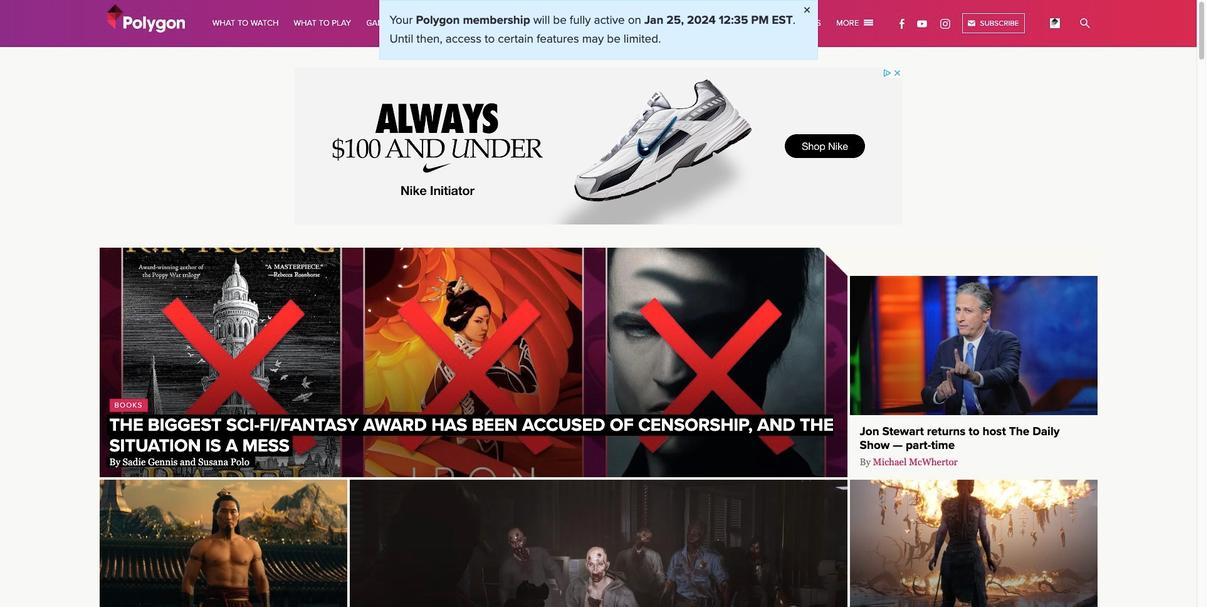 Task type: locate. For each thing, give the bounding box(es) containing it.
senua standing in front of a burning tree in hellblade: senua's sacrifice. image
[[850, 479, 1098, 607]]

shirtless daniel dae kim prepares for a duel in avatar: the last airbender image
[[99, 479, 347, 607]]

a collage of the covers of babel: or the necessity of violence and iron widow and the poster for netflix's sandman series, each with a red x over the image. in the background is the tiled logo of worldcon 2023. image
[[99, 248, 848, 477]]



Task type: vqa. For each thing, say whether or not it's contained in the screenshot.
A close up on Skeletor, who has some glowing and metal parts of his face image
no



Task type: describe. For each thing, give the bounding box(es) containing it.
advertisement element
[[294, 68, 903, 225]]

a player character aims at a group of zombies in a dark room in a screenshot from the day before image
[[350, 479, 848, 607]]

jon stewart amidst hosting the daily show in 2015. image
[[850, 276, 1098, 415]]



